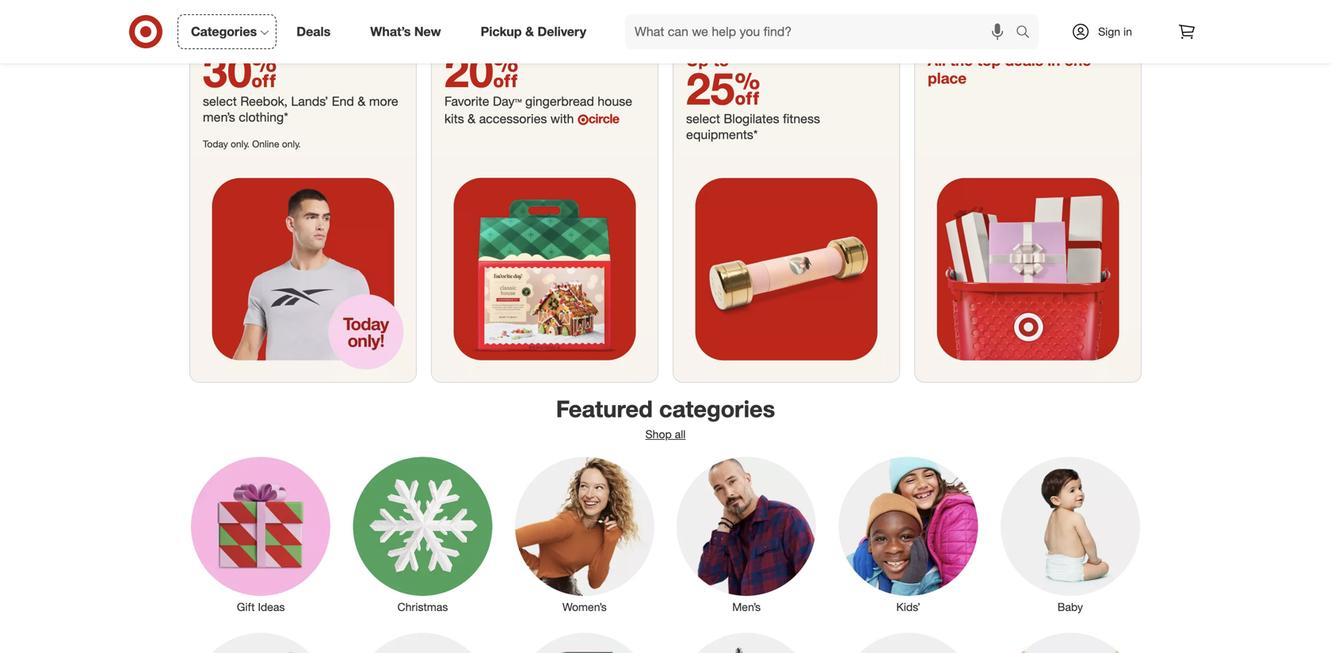 Task type: vqa. For each thing, say whether or not it's contained in the screenshot.
Gift Ideas at the bottom left of the page
yes



Task type: describe. For each thing, give the bounding box(es) containing it.
what's new
[[370, 24, 441, 39]]

all the top deals in one place link
[[915, 39, 1141, 382]]

20
[[445, 43, 519, 97]]

1 only. from the left
[[231, 138, 250, 150]]

place
[[928, 69, 967, 87]]

kids' link
[[828, 454, 990, 615]]

gift
[[237, 600, 255, 614]]

with
[[551, 111, 574, 126]]

what's new link
[[357, 14, 461, 49]]

blogilates
[[724, 111, 780, 126]]

2 only. from the left
[[282, 138, 301, 150]]

gingerbread
[[526, 93, 594, 109]]

sign in link
[[1058, 14, 1157, 49]]

reebok,
[[240, 93, 288, 109]]

today only. online only.
[[203, 138, 301, 150]]

sign
[[1099, 25, 1121, 38]]

top
[[978, 51, 1001, 69]]

search button
[[1009, 14, 1047, 52]]

& inside gingerbread house kits & accessories with
[[468, 111, 476, 126]]

pickup & delivery
[[481, 24, 587, 39]]

favorite
[[445, 93, 489, 109]]

today only! image
[[190, 156, 416, 382]]

today
[[203, 138, 228, 150]]

more
[[369, 93, 398, 109]]

25
[[686, 61, 760, 115]]

pickup
[[481, 24, 522, 39]]

favorite day ™
[[445, 93, 522, 109]]

men's
[[733, 600, 761, 614]]

0 vertical spatial &
[[526, 24, 534, 39]]

deals link
[[283, 14, 351, 49]]

day
[[493, 93, 515, 109]]

categories link
[[178, 14, 277, 49]]

fitness
[[783, 111, 820, 126]]

gingerbread house kits & accessories with
[[445, 93, 633, 126]]

search
[[1009, 25, 1047, 41]]

to
[[714, 50, 730, 70]]

featured categories shop all
[[556, 395, 775, 441]]

delivery
[[538, 24, 587, 39]]

baby link
[[990, 454, 1152, 615]]

all
[[928, 51, 946, 69]]

all
[[675, 427, 686, 441]]

kits
[[445, 111, 464, 126]]

up
[[686, 50, 709, 70]]

lands'
[[291, 93, 328, 109]]

one
[[1065, 51, 1092, 69]]

christmas link
[[342, 454, 504, 615]]

select blogilates fitness equipments*
[[686, 111, 820, 142]]

categories
[[191, 24, 257, 39]]

select inside select blogilates fitness equipments*
[[686, 111, 720, 126]]

featured
[[556, 395, 653, 423]]

men's
[[203, 109, 235, 125]]

1 horizontal spatial in
[[1124, 25, 1133, 38]]



Task type: locate. For each thing, give the bounding box(es) containing it.
2 vertical spatial &
[[468, 111, 476, 126]]

& inside "30 select reebok, lands' end & more men's clothing*"
[[358, 93, 366, 109]]

2 horizontal spatial &
[[526, 24, 534, 39]]

all the top deals in one place
[[928, 51, 1092, 87]]

select up 'equipments*'
[[686, 111, 720, 126]]

select up men's
[[203, 93, 237, 109]]

the
[[950, 51, 973, 69]]

& right end
[[358, 93, 366, 109]]

christmas
[[398, 600, 448, 614]]

1 horizontal spatial only.
[[282, 138, 301, 150]]

deals
[[1005, 51, 1044, 69]]

deals
[[297, 24, 331, 39]]

house
[[598, 93, 633, 109]]

in
[[1124, 25, 1133, 38], [1048, 51, 1061, 69]]

new
[[414, 24, 441, 39]]

in left one
[[1048, 51, 1061, 69]]

only. right online
[[282, 138, 301, 150]]

0 vertical spatial in
[[1124, 25, 1133, 38]]

1 vertical spatial in
[[1048, 51, 1061, 69]]

men's link
[[666, 454, 828, 615]]

1 vertical spatial &
[[358, 93, 366, 109]]

baby
[[1058, 600, 1083, 614]]

kids'
[[897, 600, 921, 614]]

ideas
[[258, 600, 285, 614]]

0 horizontal spatial only.
[[231, 138, 250, 150]]

0 vertical spatial select
[[203, 93, 237, 109]]

0 horizontal spatial select
[[203, 93, 237, 109]]

women's
[[563, 600, 607, 614]]

0 horizontal spatial &
[[358, 93, 366, 109]]

30
[[203, 43, 277, 97]]

up to
[[686, 50, 730, 70]]

clothing*
[[239, 109, 288, 125]]

online
[[252, 138, 279, 150]]

what's
[[370, 24, 411, 39]]

1 horizontal spatial select
[[686, 111, 720, 126]]

1 vertical spatial select
[[686, 111, 720, 126]]

shop all link
[[646, 427, 686, 441]]

What can we help you find? suggestions appear below search field
[[625, 14, 1020, 49]]

select inside "30 select reebok, lands' end & more men's clothing*"
[[203, 93, 237, 109]]

equipments*
[[686, 127, 758, 142]]

only.
[[231, 138, 250, 150], [282, 138, 301, 150]]

gift ideas link
[[180, 454, 342, 615]]

select
[[203, 93, 237, 109], [686, 111, 720, 126]]

in inside all the top deals in one place
[[1048, 51, 1061, 69]]

& right 'pickup'
[[526, 24, 534, 39]]

& right kits
[[468, 111, 476, 126]]

in right sign
[[1124, 25, 1133, 38]]

accessories
[[479, 111, 547, 126]]

categories
[[659, 395, 775, 423]]

30 select reebok, lands' end & more men's clothing*
[[203, 43, 398, 125]]

sign in
[[1099, 25, 1133, 38]]

gift ideas
[[237, 600, 285, 614]]

shop
[[646, 427, 672, 441]]

1 horizontal spatial &
[[468, 111, 476, 126]]

&
[[526, 24, 534, 39], [358, 93, 366, 109], [468, 111, 476, 126]]

™
[[515, 93, 522, 109]]

0 horizontal spatial in
[[1048, 51, 1061, 69]]

pickup & delivery link
[[467, 14, 606, 49]]

only. right today
[[231, 138, 250, 150]]

end
[[332, 93, 354, 109]]

circle
[[589, 111, 620, 126]]

women's link
[[504, 454, 666, 615]]



